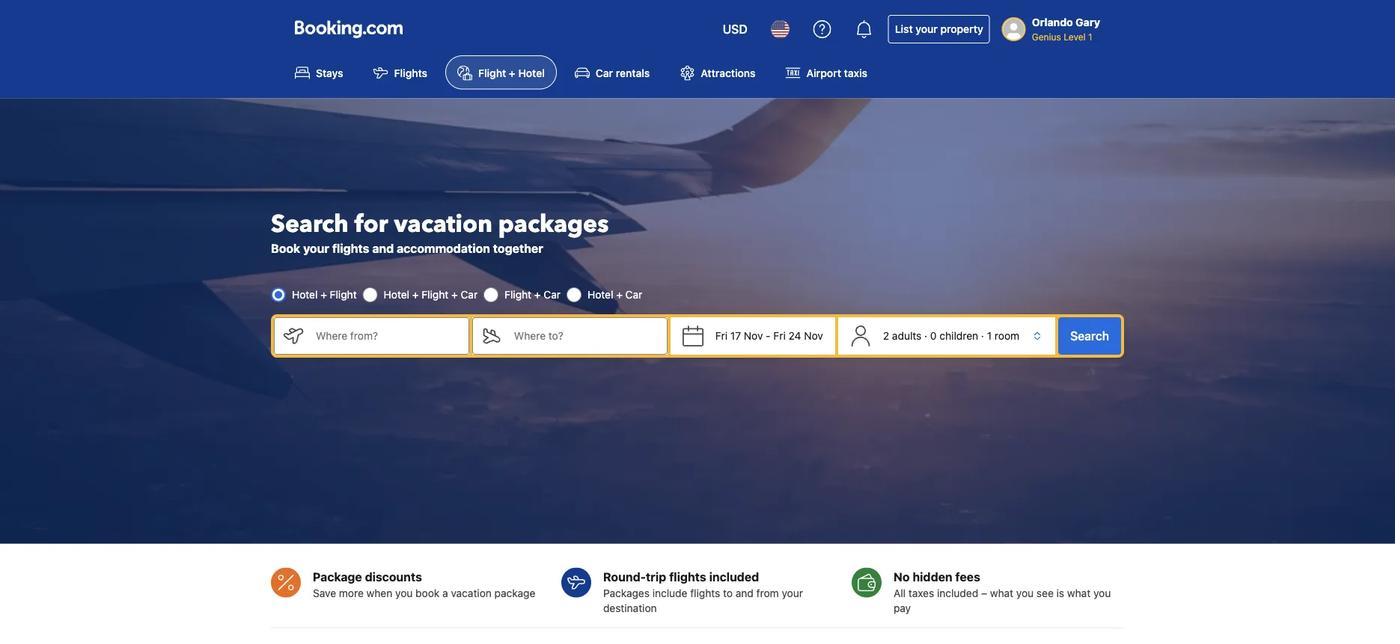 Task type: describe. For each thing, give the bounding box(es) containing it.
genius
[[1032, 31, 1061, 42]]

hotel for hotel + flight + car
[[384, 288, 409, 301]]

3 you from the left
[[1093, 587, 1111, 599]]

car rentals link
[[563, 55, 662, 89]]

book
[[271, 241, 300, 255]]

hotel for hotel + flight
[[292, 288, 318, 301]]

2 you from the left
[[1016, 587, 1034, 599]]

packages
[[498, 208, 609, 240]]

save
[[313, 587, 336, 599]]

+ for hotel + flight + car
[[412, 288, 419, 301]]

+ for flight + hotel
[[509, 66, 516, 79]]

flight + car
[[505, 288, 561, 301]]

0 horizontal spatial 1
[[987, 330, 992, 342]]

property
[[940, 23, 983, 35]]

book
[[416, 587, 440, 599]]

is
[[1057, 587, 1064, 599]]

1 nov from the left
[[744, 330, 763, 342]]

and inside search for vacation packages book your flights and accommodation together
[[372, 241, 394, 255]]

you inside package discounts save more when you book a vacation package
[[395, 587, 413, 599]]

round-trip flights included packages include flights to and from your destination
[[603, 569, 803, 614]]

flights for for
[[332, 241, 369, 255]]

attractions
[[701, 66, 756, 79]]

2 · from the left
[[981, 330, 984, 342]]

1 inside orlando gary genius level 1
[[1088, 31, 1092, 42]]

your inside search for vacation packages book your flights and accommodation together
[[303, 241, 329, 255]]

hotel + car
[[588, 288, 642, 301]]

1 what from the left
[[990, 587, 1013, 599]]

pay
[[894, 602, 911, 614]]

include
[[652, 587, 687, 599]]

usd
[[723, 22, 747, 36]]

+ for hotel + flight
[[320, 288, 327, 301]]

0
[[930, 330, 937, 342]]

hotel + flight + car
[[384, 288, 478, 301]]

car rentals
[[596, 66, 650, 79]]

2 adults · 0 children · 1 room
[[883, 330, 1019, 342]]

list your property link
[[888, 15, 990, 43]]

hotel inside the flight + hotel link
[[518, 66, 545, 79]]

more
[[339, 587, 364, 599]]

booking.com online hotel reservations image
[[295, 20, 403, 38]]

list
[[895, 23, 913, 35]]

+ for hotel + car
[[616, 288, 623, 301]]

search for search for vacation packages book your flights and accommodation together
[[271, 208, 349, 240]]

packages
[[603, 587, 650, 599]]

1 vertical spatial flights
[[669, 569, 706, 584]]

room
[[995, 330, 1019, 342]]

search for vacation packages book your flights and accommodation together
[[271, 208, 609, 255]]

level
[[1064, 31, 1086, 42]]

package
[[313, 569, 362, 584]]

see
[[1037, 587, 1054, 599]]

airport
[[807, 66, 841, 79]]

attractions link
[[668, 55, 768, 89]]

stays
[[316, 66, 343, 79]]

2 what from the left
[[1067, 587, 1091, 599]]

and inside round-trip flights included packages include flights to and from your destination
[[736, 587, 754, 599]]

fees
[[955, 569, 980, 584]]

no
[[894, 569, 910, 584]]

vacation inside package discounts save more when you book a vacation package
[[451, 587, 492, 599]]

search for search
[[1070, 329, 1109, 343]]

2 fri from the left
[[773, 330, 786, 342]]

orlando
[[1032, 16, 1073, 28]]



Task type: locate. For each thing, give the bounding box(es) containing it.
0 vertical spatial your
[[916, 23, 938, 35]]

0 horizontal spatial ·
[[924, 330, 927, 342]]

1 horizontal spatial 1
[[1088, 31, 1092, 42]]

2 vertical spatial your
[[782, 587, 803, 599]]

0 horizontal spatial your
[[303, 241, 329, 255]]

vacation right a at the left of the page
[[451, 587, 492, 599]]

flights
[[394, 66, 427, 79]]

0 horizontal spatial you
[[395, 587, 413, 599]]

flight
[[478, 66, 506, 79], [330, 288, 357, 301], [422, 288, 449, 301], [505, 288, 531, 301]]

+
[[509, 66, 516, 79], [320, 288, 327, 301], [412, 288, 419, 301], [451, 288, 458, 301], [534, 288, 541, 301], [616, 288, 623, 301]]

you right is
[[1093, 587, 1111, 599]]

hotel + flight
[[292, 288, 357, 301]]

1 horizontal spatial your
[[782, 587, 803, 599]]

flight + hotel link
[[445, 55, 557, 89]]

for
[[355, 208, 388, 240]]

your right list
[[916, 23, 938, 35]]

package discounts save more when you book a vacation package
[[313, 569, 535, 599]]

what right is
[[1067, 587, 1091, 599]]

·
[[924, 330, 927, 342], [981, 330, 984, 342]]

you down discounts
[[395, 587, 413, 599]]

1 vertical spatial your
[[303, 241, 329, 255]]

and
[[372, 241, 394, 255], [736, 587, 754, 599]]

fri 17 nov - fri 24 nov
[[715, 330, 823, 342]]

flights inside search for vacation packages book your flights and accommodation together
[[332, 241, 369, 255]]

nov
[[744, 330, 763, 342], [804, 330, 823, 342]]

flights down for
[[332, 241, 369, 255]]

1 horizontal spatial fri
[[773, 330, 786, 342]]

fri
[[715, 330, 728, 342], [773, 330, 786, 342]]

nov left -
[[744, 330, 763, 342]]

list your property
[[895, 23, 983, 35]]

1 · from the left
[[924, 330, 927, 342]]

1 you from the left
[[395, 587, 413, 599]]

flights link
[[361, 55, 439, 89]]

all
[[894, 587, 906, 599]]

accommodation
[[397, 241, 490, 255]]

your inside round-trip flights included packages include flights to and from your destination
[[782, 587, 803, 599]]

hotel for hotel + car
[[588, 288, 613, 301]]

adults
[[892, 330, 922, 342]]

0 vertical spatial 1
[[1088, 31, 1092, 42]]

0 horizontal spatial nov
[[744, 330, 763, 342]]

1 vertical spatial search
[[1070, 329, 1109, 343]]

nov right 24
[[804, 330, 823, 342]]

search button
[[1058, 317, 1121, 355]]

you left the see
[[1016, 587, 1034, 599]]

1 horizontal spatial what
[[1067, 587, 1091, 599]]

airport taxis
[[807, 66, 867, 79]]

package
[[494, 587, 535, 599]]

1 left room
[[987, 330, 992, 342]]

0 vertical spatial and
[[372, 241, 394, 255]]

1 horizontal spatial and
[[736, 587, 754, 599]]

+ for flight + car
[[534, 288, 541, 301]]

–
[[981, 587, 987, 599]]

search inside search for vacation packages book your flights and accommodation together
[[271, 208, 349, 240]]

your right book
[[303, 241, 329, 255]]

1 vertical spatial 1
[[987, 330, 992, 342]]

0 horizontal spatial and
[[372, 241, 394, 255]]

2 horizontal spatial your
[[916, 23, 938, 35]]

a
[[442, 587, 448, 599]]

17
[[730, 330, 741, 342]]

Where from? field
[[304, 317, 469, 355]]

included inside 'no hidden fees all taxes included – what you see is what you pay'
[[937, 587, 978, 599]]

flight + hotel
[[478, 66, 545, 79]]

car inside car rentals link
[[596, 66, 613, 79]]

usd button
[[714, 11, 756, 47]]

24
[[789, 330, 801, 342]]

1 fri from the left
[[715, 330, 728, 342]]

no hidden fees all taxes included – what you see is what you pay
[[894, 569, 1111, 614]]

1 vertical spatial vacation
[[451, 587, 492, 599]]

flights for trip
[[690, 587, 720, 599]]

fri right -
[[773, 330, 786, 342]]

included inside round-trip flights included packages include flights to and from your destination
[[709, 569, 759, 584]]

flights up include at the left bottom of the page
[[669, 569, 706, 584]]

· right children
[[981, 330, 984, 342]]

1 horizontal spatial you
[[1016, 587, 1034, 599]]

0 vertical spatial search
[[271, 208, 349, 240]]

round-
[[603, 569, 646, 584]]

and down for
[[372, 241, 394, 255]]

stays link
[[283, 55, 355, 89]]

0 vertical spatial included
[[709, 569, 759, 584]]

2 nov from the left
[[804, 330, 823, 342]]

fri left 17 on the bottom
[[715, 330, 728, 342]]

Where to? field
[[502, 317, 667, 355]]

discounts
[[365, 569, 422, 584]]

what
[[990, 587, 1013, 599], [1067, 587, 1091, 599]]

taxes
[[908, 587, 934, 599]]

orlando gary genius level 1
[[1032, 16, 1100, 42]]

destination
[[603, 602, 657, 614]]

car
[[596, 66, 613, 79], [461, 288, 478, 301], [544, 288, 561, 301], [625, 288, 642, 301]]

you
[[395, 587, 413, 599], [1016, 587, 1034, 599], [1093, 587, 1111, 599]]

2
[[883, 330, 889, 342]]

0 horizontal spatial fri
[[715, 330, 728, 342]]

2 vertical spatial flights
[[690, 587, 720, 599]]

children
[[940, 330, 978, 342]]

hotel
[[518, 66, 545, 79], [292, 288, 318, 301], [384, 288, 409, 301], [588, 288, 613, 301]]

flights
[[332, 241, 369, 255], [669, 569, 706, 584], [690, 587, 720, 599]]

vacation
[[394, 208, 492, 240], [451, 587, 492, 599]]

0 vertical spatial vacation
[[394, 208, 492, 240]]

0 vertical spatial flights
[[332, 241, 369, 255]]

search inside button
[[1070, 329, 1109, 343]]

vacation inside search for vacation packages book your flights and accommodation together
[[394, 208, 492, 240]]

1 horizontal spatial search
[[1070, 329, 1109, 343]]

0 horizontal spatial search
[[271, 208, 349, 240]]

1 vertical spatial included
[[937, 587, 978, 599]]

1 horizontal spatial included
[[937, 587, 978, 599]]

flights left to
[[690, 587, 720, 599]]

1 horizontal spatial nov
[[804, 330, 823, 342]]

1 down gary
[[1088, 31, 1092, 42]]

0 horizontal spatial what
[[990, 587, 1013, 599]]

together
[[493, 241, 543, 255]]

search
[[271, 208, 349, 240], [1070, 329, 1109, 343]]

2 horizontal spatial you
[[1093, 587, 1111, 599]]

to
[[723, 587, 733, 599]]

airport taxis link
[[774, 55, 879, 89]]

included down fees
[[937, 587, 978, 599]]

your right from
[[782, 587, 803, 599]]

rentals
[[616, 66, 650, 79]]

· left 0
[[924, 330, 927, 342]]

included
[[709, 569, 759, 584], [937, 587, 978, 599]]

1 horizontal spatial ·
[[981, 330, 984, 342]]

from
[[756, 587, 779, 599]]

taxis
[[844, 66, 867, 79]]

gary
[[1076, 16, 1100, 28]]

hidden
[[913, 569, 953, 584]]

your
[[916, 23, 938, 35], [303, 241, 329, 255], [782, 587, 803, 599]]

and right to
[[736, 587, 754, 599]]

what right –
[[990, 587, 1013, 599]]

when
[[366, 587, 392, 599]]

vacation up the accommodation
[[394, 208, 492, 240]]

-
[[766, 330, 771, 342]]

1
[[1088, 31, 1092, 42], [987, 330, 992, 342]]

0 horizontal spatial included
[[709, 569, 759, 584]]

included up to
[[709, 569, 759, 584]]

trip
[[646, 569, 666, 584]]

1 vertical spatial and
[[736, 587, 754, 599]]



Task type: vqa. For each thing, say whether or not it's contained in the screenshot.
flexibility
no



